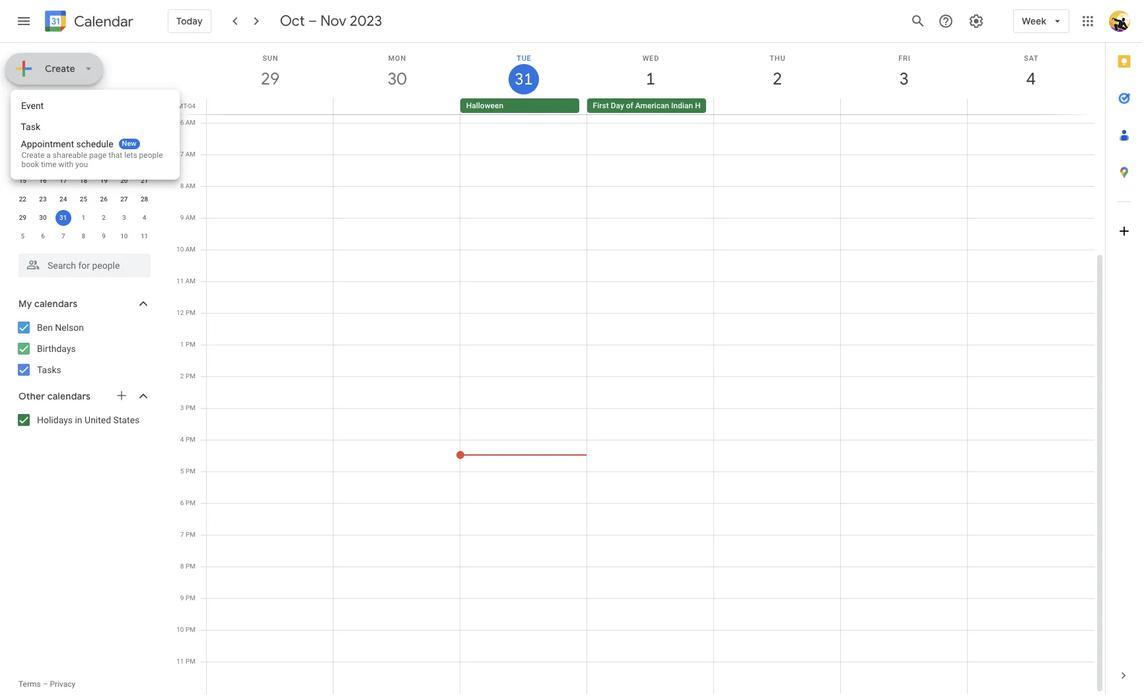 Task type: locate. For each thing, give the bounding box(es) containing it.
31 down 24 element
[[60, 214, 67, 221]]

create inside dropdown button
[[45, 63, 75, 75]]

12 inside row
[[100, 159, 108, 166]]

10 right "time"
[[60, 159, 67, 166]]

11 down 10 pm
[[177, 658, 184, 665]]

pm down 1 pm
[[186, 373, 196, 380]]

12
[[100, 159, 108, 166], [177, 309, 184, 316]]

6
[[180, 119, 184, 126], [122, 140, 126, 147], [41, 233, 45, 240], [180, 499, 184, 507]]

pm up 2 pm
[[186, 341, 196, 348]]

create inside the create a shareable page that lets people book time with you
[[21, 151, 44, 160]]

november 10 element
[[116, 229, 132, 244]]

1 down wed
[[645, 68, 655, 90]]

am down 9 am
[[185, 246, 196, 253]]

24 element
[[55, 192, 71, 207]]

8 for 8 am
[[180, 182, 184, 190]]

11 for 11 pm
[[177, 658, 184, 665]]

5 am from the top
[[185, 246, 196, 253]]

terms – privacy
[[18, 680, 76, 689]]

1 cell from the left
[[207, 98, 334, 114]]

pm for 3 pm
[[186, 404, 196, 412]]

4 am from the top
[[185, 214, 196, 221]]

pm
[[186, 309, 196, 316], [186, 341, 196, 348], [186, 373, 196, 380], [186, 404, 196, 412], [186, 436, 196, 443], [186, 468, 196, 475], [186, 499, 196, 507], [186, 531, 196, 538], [186, 563, 196, 570], [186, 595, 196, 602], [186, 626, 196, 634], [186, 658, 196, 665]]

4
[[1026, 68, 1035, 90], [82, 140, 85, 147], [143, 214, 146, 221], [180, 436, 184, 443]]

31 cell
[[53, 209, 73, 227]]

1
[[645, 68, 655, 90], [21, 140, 25, 147], [82, 214, 85, 221], [180, 341, 184, 348]]

14 element
[[137, 155, 152, 170]]

0 vertical spatial 2023
[[350, 12, 382, 30]]

8
[[21, 159, 25, 166], [180, 182, 184, 190], [82, 233, 85, 240], [180, 563, 184, 570]]

calendar
[[74, 12, 133, 31]]

29 inside grid
[[260, 68, 279, 90]]

cell down '30' link
[[334, 98, 460, 114]]

1 vertical spatial 30
[[39, 214, 47, 221]]

3 pm from the top
[[186, 373, 196, 380]]

7 up the "8 pm" on the bottom left
[[180, 531, 184, 538]]

5 for november 5 'element'
[[21, 233, 25, 240]]

4 inside november 4 element
[[143, 214, 146, 221]]

create
[[45, 63, 75, 75], [21, 151, 44, 160]]

nov
[[320, 12, 346, 30]]

6 down 5 pm
[[180, 499, 184, 507]]

0 horizontal spatial 5
[[21, 233, 25, 240]]

page
[[89, 151, 106, 160]]

1 horizontal spatial 12
[[177, 309, 184, 316]]

8 down november 1 element
[[82, 233, 85, 240]]

9 up 10 am
[[180, 214, 184, 221]]

9 down november 2 element
[[102, 233, 106, 240]]

other
[[18, 390, 45, 402]]

first day of american indian heritage month button
[[587, 98, 750, 113]]

1 horizontal spatial 5
[[102, 140, 106, 147]]

tue 31
[[514, 54, 532, 90]]

create button
[[5, 53, 103, 85]]

1 vertical spatial 12
[[177, 309, 184, 316]]

8 pm
[[180, 563, 196, 570]]

calendars inside dropdown button
[[34, 298, 78, 310]]

10 for 10 element
[[60, 159, 67, 166]]

7
[[143, 140, 146, 147], [180, 151, 184, 158], [61, 233, 65, 240], [180, 531, 184, 538]]

row group
[[13, 135, 155, 246]]

pm for 6 pm
[[186, 499, 196, 507]]

20 element
[[116, 173, 132, 189]]

1 vertical spatial create
[[21, 151, 44, 160]]

cell
[[207, 98, 334, 114], [334, 98, 460, 114], [714, 98, 841, 114], [841, 98, 967, 114], [967, 98, 1094, 114]]

0 horizontal spatial create
[[21, 151, 44, 160]]

12 down 11 am
[[177, 309, 184, 316]]

10 pm from the top
[[186, 595, 196, 602]]

10 up 11 pm
[[177, 626, 184, 634]]

11 am
[[176, 277, 196, 285]]

pm down 5 pm
[[186, 499, 196, 507]]

1 horizontal spatial –
[[308, 12, 317, 30]]

– right oct on the left
[[308, 12, 317, 30]]

31, today element
[[55, 210, 71, 226]]

0 horizontal spatial 2023
[[58, 100, 80, 112]]

privacy link
[[50, 680, 76, 689]]

other calendars button
[[3, 386, 164, 407]]

privacy
[[50, 680, 76, 689]]

fri
[[899, 54, 911, 63]]

1 horizontal spatial 30
[[387, 68, 406, 90]]

7 inside november 7 element
[[61, 233, 65, 240]]

3 inside fri 3
[[899, 68, 908, 90]]

04
[[188, 102, 196, 110]]

1 vertical spatial 29
[[19, 214, 26, 221]]

6 down the 30 element
[[41, 233, 45, 240]]

4 pm from the top
[[186, 404, 196, 412]]

28 element
[[137, 192, 152, 207]]

29 down 22 'element'
[[19, 214, 26, 221]]

am for 9 am
[[185, 214, 196, 221]]

2023
[[350, 12, 382, 30], [58, 100, 80, 112]]

11 for the '11' element
[[80, 159, 87, 166]]

30 link
[[382, 64, 412, 94]]

8 down 7 pm
[[180, 563, 184, 570]]

row group containing 1
[[13, 135, 155, 246]]

pm up 5 pm
[[186, 436, 196, 443]]

1 horizontal spatial create
[[45, 63, 75, 75]]

6 pm from the top
[[186, 468, 196, 475]]

9 pm from the top
[[186, 563, 196, 570]]

2 am from the top
[[185, 151, 196, 158]]

0 horizontal spatial 31
[[60, 214, 67, 221]]

states
[[113, 415, 140, 425]]

pm for 8 pm
[[186, 563, 196, 570]]

sat 4
[[1024, 54, 1039, 90]]

10 up 11 am
[[176, 246, 184, 253]]

cell down 29 link at top left
[[207, 98, 334, 114]]

11 down 10 am
[[176, 277, 184, 285]]

am down 8 am
[[185, 214, 196, 221]]

row
[[201, 98, 1105, 114], [13, 116, 155, 135], [13, 135, 155, 153], [13, 153, 155, 172], [13, 172, 155, 190], [13, 190, 155, 209], [13, 209, 155, 227], [13, 227, 155, 246]]

november 5 element
[[15, 229, 31, 244]]

12 for 12
[[100, 159, 108, 166]]

2 inside thu 2
[[772, 68, 782, 90]]

– right terms link
[[43, 680, 48, 689]]

8 down 7 am
[[180, 182, 184, 190]]

cell down 3 link
[[841, 98, 967, 114]]

2 pm
[[180, 373, 196, 380]]

event
[[21, 100, 44, 111]]

pm up the "8 pm" on the bottom left
[[186, 531, 196, 538]]

0 vertical spatial 12
[[100, 159, 108, 166]]

8 inside "november 8" element
[[82, 233, 85, 240]]

pm up 1 pm
[[186, 309, 196, 316]]

am
[[185, 119, 196, 126], [185, 151, 196, 158], [185, 182, 196, 190], [185, 214, 196, 221], [185, 246, 196, 253], [185, 277, 196, 285]]

week
[[1022, 15, 1047, 27]]

None search field
[[0, 248, 164, 277]]

3 down the 27 'element'
[[122, 214, 126, 221]]

calendars inside dropdown button
[[47, 390, 91, 402]]

2 vertical spatial 5
[[180, 468, 184, 475]]

30 element
[[35, 210, 51, 226]]

0 horizontal spatial 30
[[39, 214, 47, 221]]

create a shareable page that lets people book time with you
[[21, 151, 163, 169]]

30 down mon
[[387, 68, 406, 90]]

4 down the sat
[[1026, 68, 1035, 90]]

7 down 31, today element
[[61, 233, 65, 240]]

calendars up "ben nelson"
[[34, 298, 78, 310]]

9 for november 9 element
[[102, 233, 106, 240]]

2023 right 'nov' on the left of page
[[350, 12, 382, 30]]

0 horizontal spatial –
[[43, 680, 48, 689]]

5 down 29 element
[[21, 233, 25, 240]]

calendars for other calendars
[[47, 390, 91, 402]]

5 up page
[[102, 140, 106, 147]]

row containing 5
[[13, 227, 155, 246]]

1 pm from the top
[[186, 309, 196, 316]]

31 down tue
[[514, 69, 532, 90]]

am for 6 am
[[185, 119, 196, 126]]

thu 2
[[770, 54, 786, 90]]

12 left that
[[100, 159, 108, 166]]

6 am from the top
[[185, 277, 196, 285]]

22 element
[[15, 192, 31, 207]]

6 for 6 pm
[[180, 499, 184, 507]]

5 up 6 pm
[[180, 468, 184, 475]]

– for oct
[[308, 12, 317, 30]]

10 am
[[176, 246, 196, 253]]

create up october 2023
[[45, 63, 75, 75]]

5 inside 'element'
[[21, 233, 25, 240]]

0 vertical spatial 5
[[102, 140, 106, 147]]

0 vertical spatial 29
[[260, 68, 279, 90]]

18 element
[[76, 173, 91, 189]]

4 link
[[1016, 64, 1047, 94]]

10 for 10 am
[[176, 246, 184, 253]]

cell down 2 link
[[714, 98, 841, 114]]

2 down m
[[41, 140, 45, 147]]

pm down 9 pm
[[186, 626, 196, 634]]

6 down gmt-
[[180, 119, 184, 126]]

29 down sun
[[260, 68, 279, 90]]

19 element
[[96, 173, 112, 189]]

1 link
[[636, 64, 666, 94]]

1 am from the top
[[185, 119, 196, 126]]

row containing 1
[[13, 135, 155, 153]]

mon
[[388, 54, 406, 63]]

30 inside mon 30
[[387, 68, 406, 90]]

1 vertical spatial calendars
[[47, 390, 91, 402]]

sun
[[263, 54, 278, 63]]

pm up 4 pm on the left bottom of page
[[186, 404, 196, 412]]

sat
[[1024, 54, 1039, 63]]

23 element
[[35, 192, 51, 207]]

7 for 7 am
[[180, 151, 184, 158]]

row containing s
[[13, 116, 155, 135]]

11 left page
[[80, 159, 87, 166]]

9 up 10 pm
[[180, 595, 184, 602]]

add other calendars image
[[115, 389, 128, 402]]

schedule
[[77, 139, 114, 149]]

calendars
[[34, 298, 78, 310], [47, 390, 91, 402]]

12 pm
[[177, 309, 196, 316]]

0 horizontal spatial 12
[[100, 159, 108, 166]]

cell down 4 link
[[967, 98, 1094, 114]]

11 down november 4 element
[[141, 233, 148, 240]]

1 horizontal spatial 29
[[260, 68, 279, 90]]

pm for 12 pm
[[186, 309, 196, 316]]

main drawer image
[[16, 13, 32, 29]]

7 for 7 pm
[[180, 531, 184, 538]]

23
[[39, 196, 47, 203]]

1 down 25 element
[[82, 214, 85, 221]]

calendars up in
[[47, 390, 91, 402]]

grid
[[169, 43, 1105, 694]]

2 horizontal spatial 5
[[180, 468, 184, 475]]

am down 04
[[185, 119, 196, 126]]

1 vertical spatial 5
[[21, 233, 25, 240]]

4 inside sat 4
[[1026, 68, 1035, 90]]

5 cell from the left
[[967, 98, 1094, 114]]

create left a
[[21, 151, 44, 160]]

2
[[772, 68, 782, 90], [41, 140, 45, 147], [102, 214, 106, 221], [180, 373, 184, 380]]

12 pm from the top
[[186, 658, 196, 665]]

october
[[18, 100, 56, 112]]

3 am from the top
[[185, 182, 196, 190]]

7 pm from the top
[[186, 499, 196, 507]]

am down 7 am
[[185, 182, 196, 190]]

11 pm
[[177, 658, 196, 665]]

0 vertical spatial –
[[308, 12, 317, 30]]

0 vertical spatial create
[[45, 63, 75, 75]]

pm down 10 pm
[[186, 658, 196, 665]]

8 for "november 8" element at the left
[[82, 233, 85, 240]]

10
[[60, 159, 67, 166], [120, 233, 128, 240], [176, 246, 184, 253], [177, 626, 184, 634]]

pm for 4 pm
[[186, 436, 196, 443]]

7 right people
[[180, 151, 184, 158]]

8 am
[[180, 182, 196, 190]]

5 pm from the top
[[186, 436, 196, 443]]

task
[[21, 122, 41, 132]]

pm up 9 pm
[[186, 563, 196, 570]]

time
[[41, 160, 56, 169]]

november 6 element
[[35, 229, 51, 244]]

november 2 element
[[96, 210, 112, 226]]

am up 8 am
[[185, 151, 196, 158]]

0 vertical spatial 30
[[387, 68, 406, 90]]

0 vertical spatial 31
[[514, 69, 532, 90]]

other calendars
[[18, 390, 91, 402]]

november 8 element
[[76, 229, 91, 244]]

tab list
[[1106, 43, 1142, 657]]

30
[[387, 68, 406, 90], [39, 214, 47, 221]]

12 inside grid
[[177, 309, 184, 316]]

2023 right october
[[58, 100, 80, 112]]

1 horizontal spatial 31
[[514, 69, 532, 90]]

pm up 6 pm
[[186, 468, 196, 475]]

calendars for my calendars
[[34, 298, 78, 310]]

create for create
[[45, 63, 75, 75]]

1 vertical spatial –
[[43, 680, 48, 689]]

25 element
[[76, 192, 91, 207]]

11 pm from the top
[[186, 626, 196, 634]]

am for 10 am
[[185, 246, 196, 253]]

11 for 11 am
[[176, 277, 184, 285]]

2 pm from the top
[[186, 341, 196, 348]]

am up 12 pm
[[185, 277, 196, 285]]

4 cell from the left
[[841, 98, 967, 114]]

4 down the 28 element
[[143, 214, 146, 221]]

2 down thu
[[772, 68, 782, 90]]

0 horizontal spatial 29
[[19, 214, 26, 221]]

3 inside "element"
[[122, 214, 126, 221]]

my calendars list
[[3, 317, 164, 381]]

11 element
[[76, 155, 91, 170]]

tue
[[517, 54, 532, 63]]

1 vertical spatial 31
[[60, 214, 67, 221]]

3 down fri
[[899, 68, 908, 90]]

pm for 11 pm
[[186, 658, 196, 665]]

30 down 23 element
[[39, 214, 47, 221]]

pm down the "8 pm" on the bottom left
[[186, 595, 196, 602]]

november 9 element
[[96, 229, 112, 244]]

pm for 2 pm
[[186, 373, 196, 380]]

you
[[75, 160, 88, 169]]

11
[[80, 159, 87, 166], [141, 233, 148, 240], [176, 277, 184, 285], [177, 658, 184, 665]]

0 vertical spatial calendars
[[34, 298, 78, 310]]

a
[[46, 151, 50, 160]]

gmt-
[[173, 102, 188, 110]]

8 pm from the top
[[186, 531, 196, 538]]

ben nelson
[[37, 322, 84, 333]]

10 down november 3 "element"
[[120, 233, 128, 240]]

29
[[260, 68, 279, 90], [19, 214, 26, 221]]

1 pm
[[180, 341, 196, 348]]

terms
[[18, 680, 41, 689]]



Task type: describe. For each thing, give the bounding box(es) containing it.
1 down 12 pm
[[180, 341, 184, 348]]

people
[[139, 151, 163, 160]]

17
[[60, 177, 67, 184]]

oct
[[280, 12, 305, 30]]

10 element
[[55, 155, 71, 170]]

3 cell from the left
[[714, 98, 841, 114]]

6 up lets
[[122, 140, 126, 147]]

create for create a shareable page that lets people book time with you
[[21, 151, 44, 160]]

13 element
[[116, 155, 132, 170]]

day
[[611, 101, 624, 110]]

fri 3
[[899, 54, 911, 90]]

week button
[[1014, 5, 1070, 37]]

9 am
[[180, 214, 196, 221]]

row containing 22
[[13, 190, 155, 209]]

appointment
[[21, 139, 74, 149]]

nelson
[[55, 322, 84, 333]]

holidays in united states
[[37, 415, 140, 425]]

16
[[39, 177, 47, 184]]

11 for november 11 element
[[141, 233, 148, 240]]

2 up 3 pm
[[180, 373, 184, 380]]

pm for 5 pm
[[186, 468, 196, 475]]

10 for 10 pm
[[177, 626, 184, 634]]

3 up shareable
[[61, 140, 65, 147]]

november 1 element
[[76, 210, 91, 226]]

15
[[19, 177, 26, 184]]

29 element
[[15, 210, 31, 226]]

settings menu image
[[969, 13, 985, 29]]

5 pm
[[180, 468, 196, 475]]

ben
[[37, 322, 53, 333]]

lets
[[124, 151, 137, 160]]

new
[[122, 139, 137, 148]]

10 for 'november 10' element
[[120, 233, 128, 240]]

6 for 'november 6' element
[[41, 233, 45, 240]]

calendar element
[[42, 8, 133, 37]]

20
[[120, 177, 128, 184]]

31 inside grid
[[514, 69, 532, 90]]

9 left a
[[41, 159, 45, 166]]

5 for 5 pm
[[180, 468, 184, 475]]

halloween
[[466, 101, 504, 110]]

my calendars
[[18, 298, 78, 310]]

22
[[19, 196, 26, 203]]

21
[[141, 177, 148, 184]]

3 down 2 pm
[[180, 404, 184, 412]]

Search for people text field
[[26, 254, 143, 277]]

first day of american indian heritage month
[[593, 101, 750, 110]]

halloween button
[[460, 98, 579, 113]]

s
[[21, 122, 25, 129]]

6 for 6 am
[[180, 119, 184, 126]]

8 up 15 on the top of page
[[21, 159, 25, 166]]

tasks
[[37, 365, 61, 375]]

7 pm
[[180, 531, 196, 538]]

indian
[[671, 101, 693, 110]]

oct – nov 2023
[[280, 12, 382, 30]]

30 inside row
[[39, 214, 47, 221]]

pm for 9 pm
[[186, 595, 196, 602]]

today
[[176, 15, 203, 27]]

in
[[75, 415, 82, 425]]

november 3 element
[[116, 210, 132, 226]]

1 horizontal spatial 2023
[[350, 12, 382, 30]]

26 element
[[96, 192, 112, 207]]

28
[[141, 196, 148, 203]]

2 link
[[762, 64, 793, 94]]

shareable
[[52, 151, 87, 160]]

gmt-04
[[173, 102, 196, 110]]

grid containing 29
[[169, 43, 1105, 694]]

1 down s
[[21, 140, 25, 147]]

31 inside 31, today element
[[60, 214, 67, 221]]

am for 11 am
[[185, 277, 196, 285]]

27 element
[[116, 192, 132, 207]]

16 element
[[35, 173, 51, 189]]

4 pm
[[180, 436, 196, 443]]

7 up people
[[143, 140, 146, 147]]

am for 7 am
[[185, 151, 196, 158]]

united
[[85, 415, 111, 425]]

with
[[58, 160, 73, 169]]

25
[[80, 196, 87, 203]]

m
[[40, 122, 46, 129]]

today button
[[168, 5, 211, 37]]

month
[[728, 101, 750, 110]]

4 down 3 pm
[[180, 436, 184, 443]]

– for terms
[[43, 680, 48, 689]]

calendar heading
[[71, 12, 133, 31]]

6 pm
[[180, 499, 196, 507]]

my
[[18, 298, 32, 310]]

29 inside row
[[19, 214, 26, 221]]

row containing 8
[[13, 153, 155, 172]]

27
[[120, 196, 128, 203]]

november 7 element
[[55, 229, 71, 244]]

14
[[141, 159, 148, 166]]

6 am
[[180, 119, 196, 126]]

3 link
[[889, 64, 920, 94]]

row containing 15
[[13, 172, 155, 190]]

book
[[21, 160, 39, 169]]

heritage
[[695, 101, 726, 110]]

12 element
[[96, 155, 112, 170]]

appointment schedule
[[21, 139, 114, 149]]

november 11 element
[[137, 229, 152, 244]]

pm for 7 pm
[[186, 531, 196, 538]]

2 down 26 element
[[102, 214, 106, 221]]

9 for 9 am
[[180, 214, 184, 221]]

birthdays
[[37, 344, 76, 354]]

american
[[635, 101, 669, 110]]

terms link
[[18, 680, 41, 689]]

mon 30
[[387, 54, 406, 90]]

pm for 1 pm
[[186, 341, 196, 348]]

that
[[108, 151, 122, 160]]

4 up shareable
[[82, 140, 85, 147]]

thu
[[770, 54, 786, 63]]

november 4 element
[[137, 210, 152, 226]]

my calendars button
[[3, 293, 164, 314]]

15 element
[[15, 173, 31, 189]]

17 element
[[55, 173, 71, 189]]

21 element
[[137, 173, 152, 189]]

9 for 9 pm
[[180, 595, 184, 602]]

october 2023 grid
[[13, 116, 155, 246]]

3 pm
[[180, 404, 196, 412]]

row containing 29
[[13, 209, 155, 227]]

2 cell from the left
[[334, 98, 460, 114]]

9 pm
[[180, 595, 196, 602]]

7 for november 7 element
[[61, 233, 65, 240]]

row containing halloween
[[201, 98, 1105, 114]]

sun 29
[[260, 54, 279, 90]]

24
[[60, 196, 67, 203]]

29 link
[[255, 64, 285, 94]]

am for 8 am
[[185, 182, 196, 190]]

october 2023
[[18, 100, 80, 112]]

8 for 8 pm
[[180, 563, 184, 570]]

of
[[626, 101, 634, 110]]

1 inside 'wed 1'
[[645, 68, 655, 90]]

1 vertical spatial 2023
[[58, 100, 80, 112]]

pm for 10 pm
[[186, 626, 196, 634]]

first
[[593, 101, 609, 110]]

12 for 12 pm
[[177, 309, 184, 316]]



Task type: vqa. For each thing, say whether or not it's contained in the screenshot.


